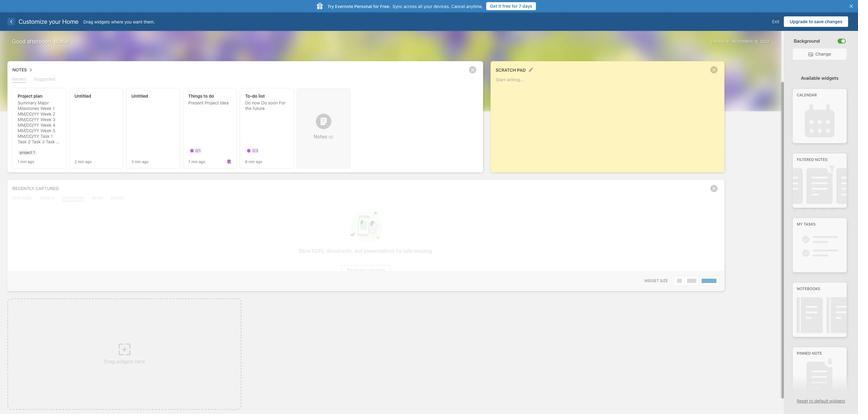 Task type: describe. For each thing, give the bounding box(es) containing it.
0 horizontal spatial remove image
[[466, 64, 479, 76]]

pinned note
[[797, 351, 822, 356]]

exit button
[[767, 16, 784, 27]]

thursday, november 16, 2023
[[711, 39, 769, 44]]

customize
[[19, 18, 47, 25]]

filtered
[[797, 157, 814, 162]]

good
[[12, 38, 26, 45]]

widgets for drag widgets where you want them.
[[94, 19, 110, 24]]

try
[[327, 4, 334, 9]]

scratch pad button
[[496, 66, 526, 74]]

remove image
[[708, 64, 720, 76]]

to for reset
[[809, 398, 813, 404]]

thursday,
[[711, 39, 731, 44]]

personal
[[354, 4, 372, 9]]

drag widgets here
[[104, 359, 145, 364]]

try evernote personal for free: sync across all your devices. cancel anytime.
[[327, 4, 483, 9]]

change
[[815, 51, 831, 57]]

reset to default widgets button
[[797, 398, 845, 404]]

customize your home
[[19, 18, 78, 25]]

background image
[[841, 39, 845, 43]]

drag for drag widgets where you want them.
[[83, 19, 93, 24]]

default
[[814, 398, 828, 404]]

widgets for drag widgets here
[[116, 359, 134, 364]]

notes
[[815, 157, 828, 162]]

widgets right default
[[829, 398, 845, 404]]

get it free for 7 days button
[[486, 2, 536, 10]]

2023
[[760, 39, 769, 44]]

scratch pad
[[496, 67, 526, 73]]

change button
[[793, 49, 847, 60]]

my tasks
[[797, 222, 816, 227]]

available
[[801, 75, 820, 81]]

changes
[[825, 19, 842, 24]]

days
[[522, 3, 532, 9]]

0 horizontal spatial your
[[49, 18, 61, 25]]

good afternoon, maria!
[[12, 38, 69, 45]]

upgrade
[[790, 19, 808, 24]]

across
[[404, 4, 417, 9]]

upgrade to save changes
[[790, 19, 842, 24]]

evernote
[[335, 4, 353, 9]]

get
[[490, 3, 497, 9]]

widget size
[[644, 278, 668, 283]]

widget size medium image
[[687, 279, 696, 283]]

edit widget title image
[[529, 67, 533, 72]]

7
[[519, 3, 521, 9]]

widget size small image
[[677, 279, 682, 283]]

you
[[124, 19, 132, 24]]

upgrade to save changes button
[[784, 16, 848, 27]]

size
[[660, 278, 668, 283]]



Task type: vqa. For each thing, say whether or not it's contained in the screenshot.
2nd Just from right
no



Task type: locate. For each thing, give the bounding box(es) containing it.
for inside button
[[512, 3, 518, 9]]

reset to default widgets
[[797, 398, 845, 404]]

afternoon,
[[27, 38, 53, 45]]

all
[[418, 4, 422, 9]]

1 horizontal spatial for
[[512, 3, 518, 9]]

16,
[[754, 39, 759, 44]]

for for free:
[[373, 4, 379, 9]]

1 horizontal spatial your
[[424, 4, 432, 9]]

to left save
[[809, 19, 813, 24]]

to for upgrade
[[809, 19, 813, 24]]

for
[[512, 3, 518, 9], [373, 4, 379, 9]]

tasks
[[804, 222, 816, 227]]

widgets left the here
[[116, 359, 134, 364]]

drag for drag widgets here
[[104, 359, 115, 364]]

pinned
[[797, 351, 811, 356]]

widget size large image
[[702, 279, 716, 283]]

drag left the here
[[104, 359, 115, 364]]

1 vertical spatial to
[[809, 398, 813, 404]]

widgets left where
[[94, 19, 110, 24]]

anytime.
[[466, 4, 483, 9]]

get it free for 7 days
[[490, 3, 532, 9]]

to
[[809, 19, 813, 24], [809, 398, 813, 404]]

november
[[733, 39, 753, 44]]

0 horizontal spatial drag
[[83, 19, 93, 24]]

for for 7
[[512, 3, 518, 9]]

free:
[[380, 4, 390, 9]]

your right all
[[424, 4, 432, 9]]

them.
[[144, 19, 155, 24]]

my
[[797, 222, 803, 227]]

widgets for available widgets
[[821, 75, 839, 81]]

0 vertical spatial remove image
[[466, 64, 479, 76]]

remove image
[[466, 64, 479, 76], [708, 182, 720, 195]]

for left 7 at the right of page
[[512, 3, 518, 9]]

to inside button
[[809, 19, 813, 24]]

cancel
[[451, 4, 465, 9]]

widget
[[644, 278, 659, 283]]

drag
[[83, 19, 93, 24], [104, 359, 115, 364]]

2 for from the left
[[373, 4, 379, 9]]

1 for from the left
[[512, 3, 518, 9]]

0 horizontal spatial for
[[373, 4, 379, 9]]

1 vertical spatial drag
[[104, 359, 115, 364]]

widgets right available
[[821, 75, 839, 81]]

drag widgets where you want them.
[[83, 19, 155, 24]]

free
[[502, 3, 511, 9]]

notebooks
[[797, 287, 820, 291]]

filtered notes
[[797, 157, 828, 162]]

1 horizontal spatial drag
[[104, 359, 115, 364]]

available widgets
[[801, 75, 839, 81]]

widgets
[[94, 19, 110, 24], [821, 75, 839, 81], [116, 359, 134, 364], [829, 398, 845, 404]]

reset
[[797, 398, 808, 404]]

where
[[111, 19, 123, 24]]

your
[[424, 4, 432, 9], [49, 18, 61, 25]]

maria!
[[54, 38, 69, 45]]

it
[[498, 3, 501, 9]]

save
[[814, 19, 824, 24]]

1 vertical spatial your
[[49, 18, 61, 25]]

calendar
[[797, 93, 817, 97]]

for left free:
[[373, 4, 379, 9]]

background
[[794, 38, 820, 44]]

to right reset
[[809, 398, 813, 404]]

0 vertical spatial to
[[809, 19, 813, 24]]

1 vertical spatial remove image
[[708, 182, 720, 195]]

scratch
[[496, 67, 516, 73]]

your left home
[[49, 18, 61, 25]]

home
[[62, 18, 78, 25]]

here
[[135, 359, 145, 364]]

0 vertical spatial drag
[[83, 19, 93, 24]]

0 vertical spatial your
[[424, 4, 432, 9]]

pad
[[517, 67, 526, 73]]

want
[[133, 19, 142, 24]]

sync
[[393, 4, 402, 9]]

devices.
[[434, 4, 450, 9]]

1 horizontal spatial remove image
[[708, 182, 720, 195]]

exit
[[772, 19, 779, 24]]

drag right home
[[83, 19, 93, 24]]

note
[[812, 351, 822, 356]]



